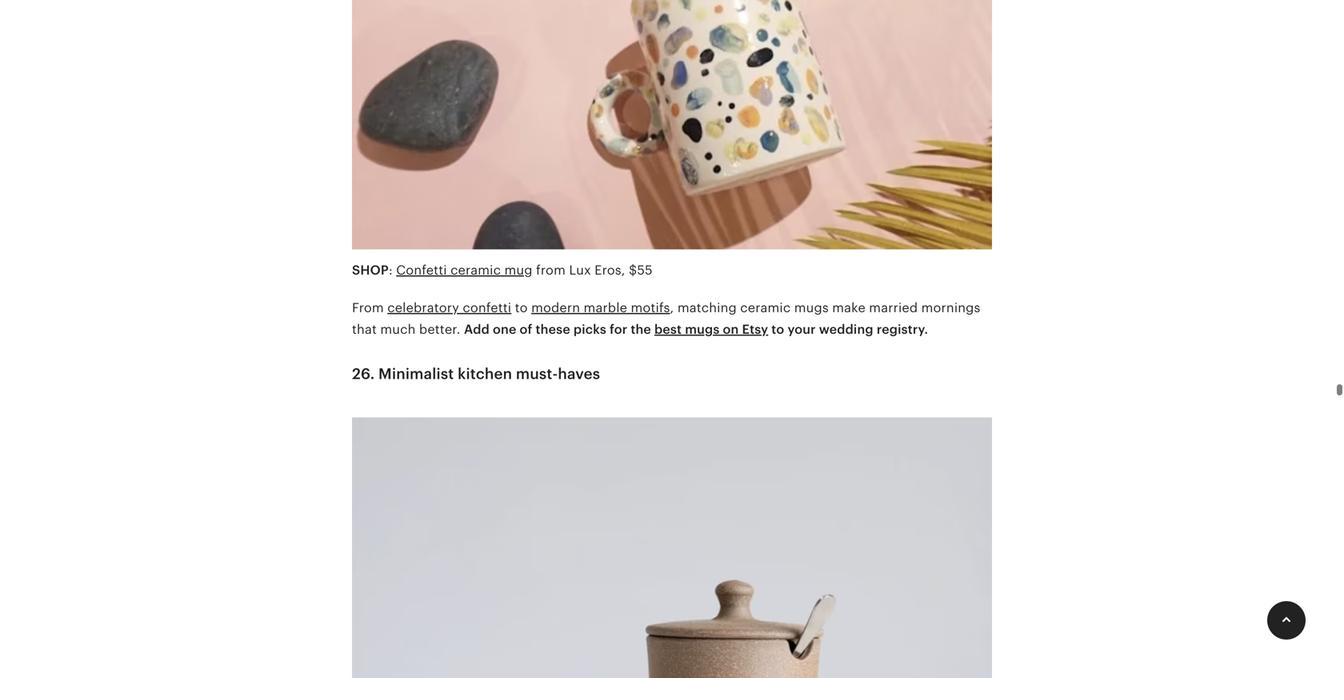 Task type: describe. For each thing, give the bounding box(es) containing it.
modern marble motifs link
[[532, 301, 670, 315]]

from
[[536, 263, 566, 277]]

picks
[[574, 322, 607, 337]]

26. minimalist kitchen must-haves
[[352, 365, 601, 382]]

from
[[352, 301, 384, 315]]

modern
[[532, 301, 580, 315]]

motifs
[[631, 301, 670, 315]]

that
[[352, 322, 377, 337]]

mug
[[505, 263, 533, 277]]

your
[[788, 322, 816, 337]]

1 vertical spatial mugs
[[685, 322, 720, 337]]

marble
[[584, 301, 628, 315]]

eros,
[[595, 263, 626, 277]]

wedding
[[819, 322, 874, 337]]

celebratory
[[388, 301, 459, 315]]

lux
[[569, 263, 591, 277]]

celebratory confetti link
[[388, 301, 512, 315]]

1 vertical spatial to
[[772, 322, 785, 337]]

minimalist
[[379, 365, 454, 382]]

best wedding registry gift ideas - modern sugar dish for kitchen image
[[352, 408, 993, 678]]

shop
[[352, 263, 389, 277]]

one
[[493, 322, 517, 337]]

for
[[610, 322, 628, 337]]

much
[[381, 322, 416, 337]]

ceramic inside , matching ceramic mugs make married mornings that much better.
[[741, 301, 791, 315]]



Task type: locate. For each thing, give the bounding box(es) containing it.
mugs up your
[[795, 301, 829, 315]]

ceramic
[[451, 263, 501, 277], [741, 301, 791, 315]]

must-
[[516, 365, 558, 382]]

from celebratory confetti to modern marble motifs
[[352, 301, 670, 315]]

mugs down matching
[[685, 322, 720, 337]]

, matching ceramic mugs make married mornings that much better.
[[352, 301, 981, 337]]

to
[[515, 301, 528, 315], [772, 322, 785, 337]]

of
[[520, 322, 533, 337]]

confetti
[[396, 263, 447, 277]]

,
[[670, 301, 674, 315]]

$55
[[629, 263, 653, 277]]

haves
[[558, 365, 601, 382]]

mornings
[[922, 301, 981, 315]]

better.
[[419, 322, 461, 337]]

mugs inside , matching ceramic mugs make married mornings that much better.
[[795, 301, 829, 315]]

ceramic up confetti
[[451, 263, 501, 277]]

add
[[464, 322, 490, 337]]

0 vertical spatial mugs
[[795, 301, 829, 315]]

0 vertical spatial ceramic
[[451, 263, 501, 277]]

best
[[655, 322, 682, 337]]

1 horizontal spatial ceramic
[[741, 301, 791, 315]]

married
[[870, 301, 918, 315]]

confetti
[[463, 301, 512, 315]]

26.
[[352, 365, 375, 382]]

:
[[389, 263, 393, 277]]

to up of
[[515, 301, 528, 315]]

to right etsy on the right
[[772, 322, 785, 337]]

1 horizontal spatial to
[[772, 322, 785, 337]]

0 horizontal spatial ceramic
[[451, 263, 501, 277]]

1 horizontal spatial mugs
[[795, 301, 829, 315]]

add one of these picks for the best mugs on etsy to your wedding registry.
[[464, 322, 929, 337]]

modern ceramic mugs image
[[352, 0, 993, 259]]

on
[[723, 322, 739, 337]]

0 vertical spatial to
[[515, 301, 528, 315]]

these
[[536, 322, 571, 337]]

1 vertical spatial ceramic
[[741, 301, 791, 315]]

etsy
[[742, 322, 769, 337]]

kitchen
[[458, 365, 512, 382]]

matching
[[678, 301, 737, 315]]

confetti ceramic mug link
[[396, 263, 533, 277]]

mugs
[[795, 301, 829, 315], [685, 322, 720, 337]]

0 horizontal spatial to
[[515, 301, 528, 315]]

best mugs on etsy link
[[655, 322, 769, 337]]

shop : confetti ceramic mug from lux eros, $55
[[352, 263, 653, 277]]

the
[[631, 322, 652, 337]]

0 horizontal spatial mugs
[[685, 322, 720, 337]]

ceramic up etsy on the right
[[741, 301, 791, 315]]

make
[[833, 301, 866, 315]]

registry.
[[877, 322, 929, 337]]



Task type: vqa. For each thing, say whether or not it's contained in the screenshot.
and inside the We're celebrating the year's milestones and ringing in 2024 with gratitude for our seller community.
no



